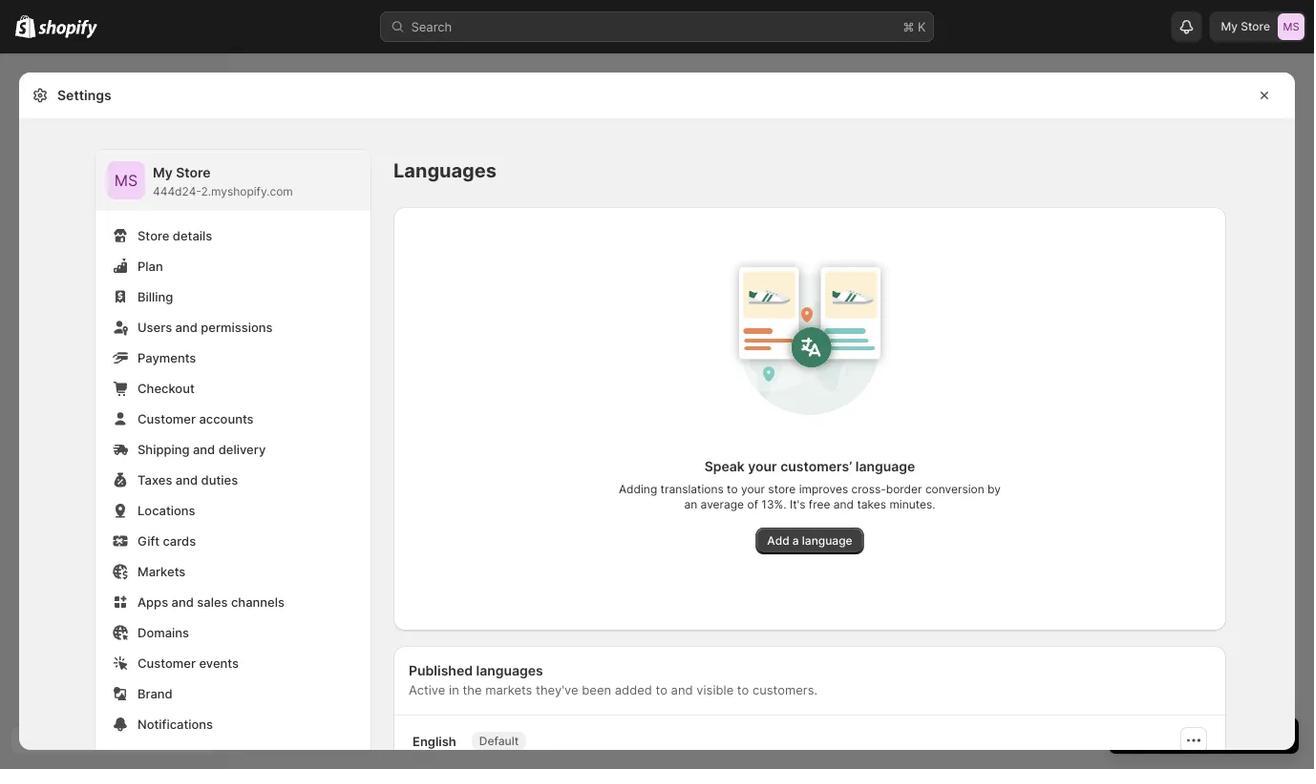 Task type: locate. For each thing, give the bounding box(es) containing it.
language inside button
[[802, 534, 852, 548]]

to right added
[[656, 683, 667, 698]]

your up of
[[741, 483, 765, 497]]

active
[[409, 683, 445, 698]]

1 horizontal spatial store
[[176, 165, 211, 181]]

custom
[[138, 748, 184, 763]]

0 vertical spatial store
[[1241, 20, 1270, 33]]

dialog
[[1303, 73, 1314, 751]]

k
[[918, 19, 926, 34]]

1 vertical spatial my
[[153, 165, 173, 181]]

customer down domains at the bottom left of the page
[[138, 656, 196, 671]]

my store image
[[107, 161, 145, 200]]

my store 444d24-2.myshopify.com
[[153, 165, 293, 199]]

plan
[[138, 259, 163, 274]]

languages
[[476, 663, 543, 679]]

payments link
[[107, 345, 359, 371]]

⌘ k
[[903, 19, 926, 34]]

to inside speak your customers' language adding translations to your store improves cross-border conversion by an average of 13%. it's free and takes minutes.
[[727, 483, 738, 497]]

channels
[[231, 595, 285, 610]]

444d24-
[[153, 185, 201, 199]]

add a language
[[767, 534, 852, 548]]

my left my store image
[[1221, 20, 1238, 33]]

store up 444d24-
[[176, 165, 211, 181]]

improves
[[799, 483, 848, 497]]

been
[[582, 683, 611, 698]]

my for my store
[[1221, 20, 1238, 33]]

search
[[411, 19, 452, 34]]

an
[[684, 498, 697, 512]]

and for users and permissions
[[175, 320, 198, 335]]

markets
[[485, 683, 532, 698]]

store for my store 444d24-2.myshopify.com
[[176, 165, 211, 181]]

1 vertical spatial store
[[176, 165, 211, 181]]

to
[[727, 483, 738, 497], [656, 683, 667, 698], [737, 683, 749, 698]]

notifications
[[138, 717, 213, 732]]

1 vertical spatial language
[[802, 534, 852, 548]]

events
[[199, 656, 239, 671]]

apps and sales channels link
[[107, 589, 359, 616]]

cross-
[[851, 483, 886, 497]]

and
[[175, 320, 198, 335], [193, 442, 215, 457], [176, 473, 198, 488], [833, 498, 854, 512], [171, 595, 194, 610], [671, 683, 693, 698]]

add a language button
[[756, 528, 864, 555]]

shopify image
[[15, 15, 36, 38], [38, 20, 98, 39]]

the
[[463, 683, 482, 698]]

1 vertical spatial customer
[[138, 656, 196, 671]]

taxes
[[138, 473, 172, 488]]

conversion
[[925, 483, 984, 497]]

and right apps
[[171, 595, 194, 610]]

settings
[[57, 87, 111, 104]]

my up 444d24-
[[153, 165, 173, 181]]

and left "visible"
[[671, 683, 693, 698]]

1 horizontal spatial my
[[1221, 20, 1238, 33]]

your up store
[[748, 459, 777, 475]]

2 customer from the top
[[138, 656, 196, 671]]

store for my store
[[1241, 20, 1270, 33]]

0 horizontal spatial language
[[802, 534, 852, 548]]

2 horizontal spatial store
[[1241, 20, 1270, 33]]

and right free
[[833, 498, 854, 512]]

0 vertical spatial customer
[[138, 412, 196, 426]]

speak your customers' language adding translations to your store improves cross-border conversion by an average of 13%. it's free and takes minutes.
[[619, 459, 1001, 512]]

1 customer from the top
[[138, 412, 196, 426]]

details
[[173, 228, 212, 243]]

2 vertical spatial store
[[138, 228, 169, 243]]

plan link
[[107, 253, 359, 280]]

added
[[615, 683, 652, 698]]

gift cards link
[[107, 528, 359, 555]]

language up cross-
[[855, 459, 915, 475]]

store details link
[[107, 223, 359, 249]]

0 horizontal spatial my
[[153, 165, 173, 181]]

store
[[1241, 20, 1270, 33], [176, 165, 211, 181], [138, 228, 169, 243]]

language right a
[[802, 534, 852, 548]]

and down customer accounts
[[193, 442, 215, 457]]

cards
[[163, 534, 196, 549]]

language
[[855, 459, 915, 475], [802, 534, 852, 548]]

of
[[747, 498, 758, 512]]

shipping
[[138, 442, 190, 457]]

customer accounts link
[[107, 406, 359, 433]]

to right "visible"
[[737, 683, 749, 698]]

and for taxes and duties
[[176, 473, 198, 488]]

takes
[[857, 498, 886, 512]]

13%.
[[761, 498, 787, 512]]

my
[[1221, 20, 1238, 33], [153, 165, 173, 181]]

store left my store image
[[1241, 20, 1270, 33]]

accounts
[[199, 412, 254, 426]]

billing
[[138, 289, 173, 304]]

customer events
[[138, 656, 239, 671]]

checkout link
[[107, 375, 359, 402]]

markets
[[138, 564, 186, 579]]

your
[[748, 459, 777, 475], [741, 483, 765, 497]]

and right taxes
[[176, 473, 198, 488]]

and for shipping and delivery
[[193, 442, 215, 457]]

locations
[[138, 503, 195, 518]]

checkout
[[138, 381, 195, 396]]

⌘
[[903, 19, 914, 34]]

and right the users
[[175, 320, 198, 335]]

they've
[[536, 683, 578, 698]]

free
[[809, 498, 830, 512]]

store inside store details link
[[138, 228, 169, 243]]

store inside my store 444d24-2.myshopify.com
[[176, 165, 211, 181]]

speak
[[704, 459, 745, 475]]

1 horizontal spatial shopify image
[[38, 20, 98, 39]]

customers'
[[780, 459, 852, 475]]

customer
[[138, 412, 196, 426], [138, 656, 196, 671]]

customer down checkout
[[138, 412, 196, 426]]

users and permissions link
[[107, 314, 359, 341]]

store up plan
[[138, 228, 169, 243]]

to up average
[[727, 483, 738, 497]]

users and permissions
[[138, 320, 273, 335]]

published languages active in the markets they've been added to and visible to customers.
[[409, 663, 817, 698]]

0 vertical spatial my
[[1221, 20, 1238, 33]]

0 horizontal spatial store
[[138, 228, 169, 243]]

adding
[[619, 483, 657, 497]]

ms button
[[107, 161, 145, 200]]

in
[[449, 683, 459, 698]]

0 vertical spatial language
[[855, 459, 915, 475]]

and for apps and sales channels
[[171, 595, 194, 610]]

store details
[[138, 228, 212, 243]]

1 horizontal spatial language
[[855, 459, 915, 475]]

0 vertical spatial your
[[748, 459, 777, 475]]

my inside my store 444d24-2.myshopify.com
[[153, 165, 173, 181]]

customer for customer events
[[138, 656, 196, 671]]

and inside 'link'
[[176, 473, 198, 488]]



Task type: vqa. For each thing, say whether or not it's contained in the screenshot.
Customer accounts
yes



Task type: describe. For each thing, give the bounding box(es) containing it.
billing link
[[107, 284, 359, 310]]

and inside published languages active in the markets they've been added to and visible to customers.
[[671, 683, 693, 698]]

store
[[768, 483, 796, 497]]

payments
[[138, 350, 196, 365]]

taxes and duties
[[138, 473, 238, 488]]

settings dialog
[[19, 73, 1295, 770]]

add
[[767, 534, 789, 548]]

shipping and delivery link
[[107, 436, 359, 463]]

2.myshopify.com
[[201, 185, 293, 199]]

locations link
[[107, 498, 359, 524]]

published
[[409, 663, 473, 679]]

customer events link
[[107, 650, 359, 677]]

it's
[[790, 498, 805, 512]]

sales
[[197, 595, 228, 610]]

gift
[[138, 534, 160, 549]]

apps
[[138, 595, 168, 610]]

and inside speak your customers' language adding translations to your store improves cross-border conversion by an average of 13%. it's free and takes minutes.
[[833, 498, 854, 512]]

a
[[792, 534, 799, 548]]

taxes and duties link
[[107, 467, 359, 494]]

visible
[[696, 683, 734, 698]]

customer accounts
[[138, 412, 254, 426]]

average
[[701, 498, 744, 512]]

custom data link
[[107, 742, 359, 769]]

languages
[[393, 159, 497, 182]]

brand link
[[107, 681, 359, 708]]

default
[[479, 735, 519, 748]]

english
[[413, 734, 456, 749]]

customers.
[[752, 683, 817, 698]]

users
[[138, 320, 172, 335]]

permissions
[[201, 320, 273, 335]]

custom data
[[138, 748, 213, 763]]

apps and sales channels
[[138, 595, 285, 610]]

domains link
[[107, 620, 359, 647]]

my store image
[[1278, 13, 1305, 40]]

delivery
[[218, 442, 266, 457]]

by
[[988, 483, 1001, 497]]

notifications link
[[107, 711, 359, 738]]

shipping and delivery
[[138, 442, 266, 457]]

gift cards
[[138, 534, 196, 549]]

my store
[[1221, 20, 1270, 33]]

shop settings menu element
[[95, 150, 371, 770]]

brand
[[138, 687, 173, 701]]

translations
[[660, 483, 724, 497]]

language inside speak your customers' language adding translations to your store improves cross-border conversion by an average of 13%. it's free and takes minutes.
[[855, 459, 915, 475]]

0 horizontal spatial shopify image
[[15, 15, 36, 38]]

minutes.
[[889, 498, 935, 512]]

1 vertical spatial your
[[741, 483, 765, 497]]

duties
[[201, 473, 238, 488]]

my for my store 444d24-2.myshopify.com
[[153, 165, 173, 181]]

markets link
[[107, 559, 359, 585]]

data
[[187, 748, 213, 763]]

domains
[[138, 626, 189, 640]]

customer for customer accounts
[[138, 412, 196, 426]]

border
[[886, 483, 922, 497]]



